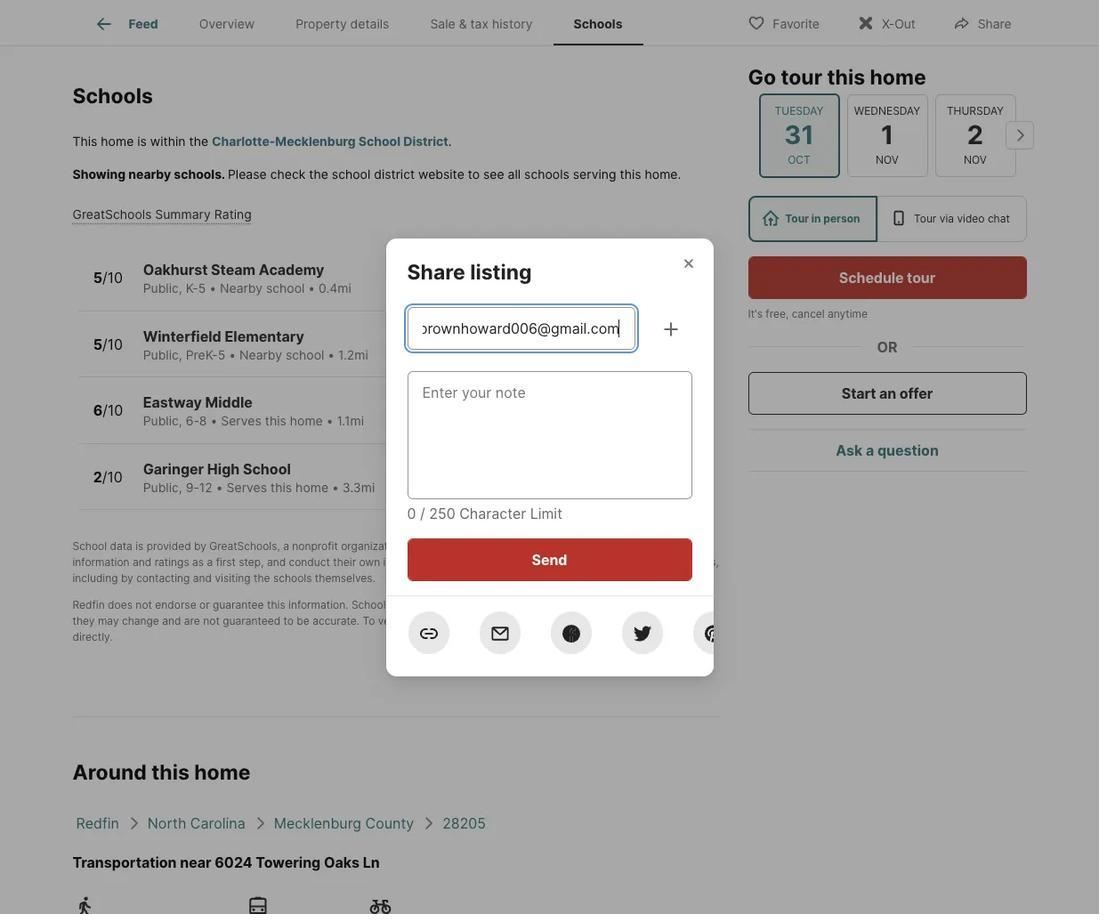 Task type: locate. For each thing, give the bounding box(es) containing it.
public, inside oakhurst steam academy public, k-5 • nearby school • 0.4mi
[[143, 281, 182, 296]]

greatschools up step,
[[209, 540, 277, 553]]

a left reference
[[626, 599, 632, 612]]

district down district
[[374, 167, 415, 182]]

2 5 /10 from the top
[[93, 335, 123, 353]]

district
[[374, 167, 415, 182], [649, 615, 684, 628]]

1 horizontal spatial their
[[518, 556, 541, 569]]

0 vertical spatial 5 /10
[[93, 269, 123, 287]]

4 public, from the top
[[143, 480, 182, 495]]

tour inside 'option'
[[785, 211, 809, 224]]

schools down conduct
[[273, 572, 312, 585]]

to up contact
[[555, 599, 565, 612]]

1 horizontal spatial as
[[611, 599, 623, 612]]

this up ,
[[271, 480, 292, 495]]

district down reference
[[649, 615, 684, 628]]

1 vertical spatial 5 /10
[[93, 335, 123, 353]]

by inside first step, and conduct their own investigation to determine their desired schools or school districts, including by contacting and visiting the schools themselves.
[[121, 572, 133, 585]]

home left 3.3mi
[[296, 480, 329, 495]]

1 tour from the left
[[785, 211, 809, 224]]

redfin link
[[76, 815, 119, 832]]

be up contact
[[568, 599, 581, 612]]

school down charlotte-mecklenburg school district link on the left
[[332, 167, 371, 182]]

share listing
[[407, 259, 532, 284]]

serves down high
[[227, 480, 267, 495]]

• right 12 on the left bottom of page
[[216, 480, 223, 495]]

tour left via
[[914, 211, 937, 224]]

tour
[[781, 64, 823, 89], [907, 268, 936, 286]]

serves inside eastway middle public, 6-8 • serves this home • 1.1mi
[[221, 413, 261, 429]]

their down buyers on the bottom
[[518, 556, 541, 569]]

redfin up transportation
[[76, 815, 119, 832]]

redfin up investigation
[[409, 540, 442, 553]]

2 horizontal spatial greatschools
[[632, 540, 700, 553]]

0 vertical spatial schools
[[524, 167, 570, 182]]

1 vertical spatial serves
[[227, 480, 267, 495]]

1 vertical spatial is
[[135, 540, 144, 553]]

and up desired
[[551, 540, 569, 553]]

nov down "1"
[[876, 152, 899, 166]]

2 nov from the left
[[964, 152, 987, 166]]

school inside oakhurst steam academy public, k-5 • nearby school • 0.4mi
[[266, 281, 305, 296]]

nov
[[876, 152, 899, 166], [964, 152, 987, 166]]

the right the within
[[189, 134, 208, 149]]

tour up tuesday
[[781, 64, 823, 89]]

share for share
[[978, 16, 1012, 31]]

list box containing tour in person
[[748, 195, 1027, 241]]

greatschools inside the , a nonprofit organization. redfin recommends buyers and renters use greatschools information and ratings as a
[[632, 540, 700, 553]]

are down endorse
[[184, 615, 200, 628]]

steam
[[211, 261, 256, 279]]

5 /10 up 6 /10
[[93, 335, 123, 353]]

1 vertical spatial or
[[199, 599, 210, 612]]

or
[[877, 337, 898, 355]]

2 down thursday
[[967, 119, 984, 150]]

contacting
[[136, 572, 190, 585]]

the
[[189, 134, 208, 149], [309, 167, 328, 182], [254, 572, 270, 585], [593, 615, 610, 628]]

1 vertical spatial schools
[[584, 556, 623, 569]]

0 vertical spatial nearby
[[220, 281, 263, 296]]

k-
[[186, 281, 198, 296]]

1 vertical spatial as
[[611, 599, 623, 612]]

tour for tour in person
[[785, 211, 809, 224]]

5 inside oakhurst steam academy public, k-5 • nearby school • 0.4mi
[[198, 281, 206, 296]]

and down endorse
[[162, 615, 181, 628]]

share listing dialog
[[386, 238, 735, 676]]

5 /10 left oakhurst
[[93, 269, 123, 287]]

school inside winterfield elementary public, prek-5 • nearby school • 1.2mi
[[286, 347, 324, 362]]

serving
[[573, 167, 616, 182]]

school right high
[[243, 460, 291, 478]]

are up enrollment
[[488, 599, 504, 612]]

schools down the renters on the bottom right of page
[[584, 556, 623, 569]]

0 horizontal spatial share
[[407, 259, 465, 284]]

serves down middle
[[221, 413, 261, 429]]

5
[[93, 269, 102, 287], [198, 281, 206, 296], [93, 335, 102, 353], [218, 347, 225, 362]]

as right ratings
[[192, 556, 204, 569]]

to
[[468, 167, 480, 182], [450, 556, 461, 569], [555, 599, 565, 612], [284, 615, 294, 628]]

0 horizontal spatial schools
[[273, 572, 312, 585]]

2 tour from the left
[[914, 211, 937, 224]]

not inside "school service boundaries are intended to be used as a reference only; they may change and are not"
[[203, 615, 220, 628]]

school up showing nearby schools. please check the school district website to see all schools serving this home.
[[359, 134, 401, 149]]

not down redfin does not endorse or guarantee this information.
[[203, 615, 220, 628]]

intended
[[507, 599, 552, 612]]

1 vertical spatial 2
[[93, 468, 102, 486]]

Email Address text field
[[422, 317, 620, 339]]

including
[[73, 572, 118, 585]]

to inside first step, and conduct their own investigation to determine their desired schools or school districts, including by contacting and visiting the schools themselves.
[[450, 556, 461, 569]]

tour inside option
[[914, 211, 937, 224]]

6 /10
[[93, 402, 123, 419]]

greatschools
[[73, 207, 152, 222], [209, 540, 277, 553], [632, 540, 700, 553]]

1 vertical spatial are
[[184, 615, 200, 628]]

0 horizontal spatial nov
[[876, 152, 899, 166]]

0 vertical spatial as
[[192, 556, 204, 569]]

this up the "north"
[[151, 761, 190, 785]]

5 /10 for winterfield
[[93, 335, 123, 353]]

as right used
[[611, 599, 623, 612]]

eastway middle public, 6-8 • serves this home • 1.1mi
[[143, 394, 364, 429]]

redfin up they
[[73, 599, 105, 612]]

mecklenburg county
[[274, 815, 414, 832]]

2 vertical spatial schools
[[273, 572, 312, 585]]

public, inside winterfield elementary public, prek-5 • nearby school • 1.2mi
[[143, 347, 182, 362]]

1 vertical spatial not
[[203, 615, 220, 628]]

5 left oakhurst
[[93, 269, 102, 287]]

1
[[881, 119, 894, 150]]

be
[[568, 599, 581, 612], [297, 615, 310, 628]]

share button
[[938, 4, 1027, 41]]

0 horizontal spatial tour
[[781, 64, 823, 89]]

3.3mi
[[343, 480, 375, 495]]

1 horizontal spatial schools
[[574, 16, 623, 31]]

around this home
[[73, 761, 251, 785]]

overview tab
[[179, 3, 275, 45]]

cancel
[[792, 306, 825, 320]]

greatschools down showing
[[73, 207, 152, 222]]

serves
[[221, 413, 261, 429], [227, 480, 267, 495]]

to down information.
[[284, 615, 294, 628]]

the down used
[[593, 615, 610, 628]]

1 horizontal spatial share
[[978, 16, 1012, 31]]

/10 for eastway
[[103, 402, 123, 419]]

school down "academy" on the left top of page
[[266, 281, 305, 296]]

0 vertical spatial share
[[978, 16, 1012, 31]]

wednesday 1 nov
[[854, 104, 921, 166]]

1 nov from the left
[[876, 152, 899, 166]]

1 their from the left
[[333, 556, 356, 569]]

1 vertical spatial by
[[121, 572, 133, 585]]

mecklenburg
[[275, 134, 356, 149], [274, 815, 361, 832]]

service
[[389, 599, 425, 612]]

overview
[[199, 16, 255, 31]]

2 down 6
[[93, 468, 102, 486]]

0 vertical spatial redfin
[[409, 540, 442, 553]]

tour right schedule
[[907, 268, 936, 286]]

0 vertical spatial 2
[[967, 119, 984, 150]]

2 public, from the top
[[143, 347, 182, 362]]

nov inside wednesday 1 nov
[[876, 152, 899, 166]]

12
[[199, 480, 213, 495]]

nearby down steam
[[220, 281, 263, 296]]

this up "garinger high school public, 9-12 • serves this home • 3.3mi" on the left bottom of the page
[[265, 413, 286, 429]]

0 vertical spatial not
[[136, 599, 152, 612]]

public, down the garinger in the bottom left of the page
[[143, 480, 182, 495]]

1 vertical spatial share
[[407, 259, 465, 284]]

district inside guaranteed to be accurate. to verify school enrollment eligibility, contact the school district directly.
[[649, 615, 684, 628]]

1 vertical spatial district
[[649, 615, 684, 628]]

summary
[[155, 207, 211, 222]]

tour inside button
[[907, 268, 936, 286]]

school data is provided by greatschools
[[73, 540, 277, 553]]

1 horizontal spatial or
[[626, 556, 637, 569]]

5 down oakhurst
[[198, 281, 206, 296]]

schools
[[524, 167, 570, 182], [584, 556, 623, 569], [273, 572, 312, 585]]

1 public, from the top
[[143, 281, 182, 296]]

0 horizontal spatial be
[[297, 615, 310, 628]]

nov down thursday
[[964, 152, 987, 166]]

wednesday
[[854, 104, 921, 117]]

nearby down elementary
[[239, 347, 282, 362]]

and up redfin does not endorse or guarantee this information.
[[193, 572, 212, 585]]

0 horizontal spatial greatschools
[[73, 207, 152, 222]]

start
[[842, 384, 876, 401]]

nov inside thursday 2 nov
[[964, 152, 987, 166]]

0 vertical spatial tour
[[781, 64, 823, 89]]

nearby inside winterfield elementary public, prek-5 • nearby school • 1.2mi
[[239, 347, 282, 362]]

be down information.
[[297, 615, 310, 628]]

the inside guaranteed to be accurate. to verify school enrollment eligibility, contact the school district directly.
[[593, 615, 610, 628]]

0 horizontal spatial as
[[192, 556, 204, 569]]

be inside guaranteed to be accurate. to verify school enrollment eligibility, contact the school district directly.
[[297, 615, 310, 628]]

2 vertical spatial redfin
[[76, 815, 119, 832]]

school
[[359, 134, 401, 149], [243, 460, 291, 478], [73, 540, 107, 553], [351, 599, 386, 612]]

0 vertical spatial mecklenburg
[[275, 134, 356, 149]]

1 horizontal spatial be
[[568, 599, 581, 612]]

renters
[[572, 540, 608, 553]]

1 vertical spatial redfin
[[73, 599, 105, 612]]

schools up this
[[73, 83, 153, 108]]

home up carolina
[[194, 761, 251, 785]]

share inside dialog
[[407, 259, 465, 284]]

list box
[[748, 195, 1027, 241]]

their up the themselves.
[[333, 556, 356, 569]]

/10 left eastway
[[103, 402, 123, 419]]

1 vertical spatial mecklenburg
[[274, 815, 361, 832]]

1 horizontal spatial greatschools
[[209, 540, 277, 553]]

public, down oakhurst
[[143, 281, 182, 296]]

school service boundaries are intended to be used as a reference only; they may change and are not
[[73, 599, 710, 628]]

2 horizontal spatial schools
[[584, 556, 623, 569]]

winterfield elementary public, prek-5 • nearby school • 1.2mi
[[143, 327, 368, 362]]

0 horizontal spatial their
[[333, 556, 356, 569]]

visiting
[[215, 572, 251, 585]]

provided
[[147, 540, 191, 553]]

0 vertical spatial by
[[194, 540, 206, 553]]

feed link
[[93, 13, 158, 35]]

ln
[[363, 854, 380, 872]]

/10 up 6 /10
[[102, 335, 123, 353]]

eastway
[[143, 394, 202, 412]]

1 5 /10 from the top
[[93, 269, 123, 287]]

1 vertical spatial schools
[[73, 83, 153, 108]]

public, down eastway
[[143, 413, 182, 429]]

to
[[363, 615, 375, 628]]

home left 1.1mi
[[290, 413, 323, 429]]

school down elementary
[[286, 347, 324, 362]]

as inside "school service boundaries are intended to be used as a reference only; they may change and are not"
[[611, 599, 623, 612]]

1 horizontal spatial 2
[[967, 119, 984, 150]]

north carolina link
[[148, 815, 245, 832]]

a right ask
[[866, 441, 874, 459]]

thursday 2 nov
[[947, 104, 1004, 166]]

school left districts,
[[639, 556, 673, 569]]

or down use
[[626, 556, 637, 569]]

0 vertical spatial schools
[[574, 16, 623, 31]]

mecklenburg up 'oaks'
[[274, 815, 361, 832]]

ask a question
[[836, 441, 939, 459]]

schedule tour
[[839, 268, 936, 286]]

video
[[957, 211, 985, 224]]

by right provided
[[194, 540, 206, 553]]

1 vertical spatial nearby
[[239, 347, 282, 362]]

used
[[584, 599, 608, 612]]

home right this
[[101, 134, 134, 149]]

• right 8 on the left top of page
[[210, 413, 217, 429]]

/10
[[102, 269, 123, 287], [102, 335, 123, 353], [103, 402, 123, 419], [102, 468, 123, 486]]

0
[[407, 504, 416, 522]]

as inside the , a nonprofit organization. redfin recommends buyers and renters use greatschools information and ratings as a
[[192, 556, 204, 569]]

north
[[148, 815, 186, 832]]

the right the check
[[309, 167, 328, 182]]

to left "see"
[[468, 167, 480, 182]]

is left the within
[[137, 134, 147, 149]]

desired
[[544, 556, 581, 569]]

is for within
[[137, 134, 147, 149]]

/10 left oakhurst
[[102, 269, 123, 287]]

0 vertical spatial district
[[374, 167, 415, 182]]

a inside "school service boundaries are intended to be used as a reference only; they may change and are not"
[[626, 599, 632, 612]]

1 vertical spatial tour
[[907, 268, 936, 286]]

this inside "garinger high school public, 9-12 • serves this home • 3.3mi"
[[271, 480, 292, 495]]

1 horizontal spatial tour
[[907, 268, 936, 286]]

0 vertical spatial be
[[568, 599, 581, 612]]

this
[[827, 64, 865, 89], [620, 167, 641, 182], [265, 413, 286, 429], [271, 480, 292, 495], [267, 599, 285, 612], [151, 761, 190, 785]]

school
[[332, 167, 371, 182], [266, 281, 305, 296], [286, 347, 324, 362], [639, 556, 673, 569], [409, 615, 443, 628], [613, 615, 646, 628]]

1 horizontal spatial tour
[[914, 211, 937, 224]]

property details
[[296, 16, 389, 31]]

greatschools up districts,
[[632, 540, 700, 553]]

they
[[73, 615, 95, 628]]

0 vertical spatial is
[[137, 134, 147, 149]]

districts,
[[676, 556, 719, 569]]

not up change
[[136, 599, 152, 612]]

0 horizontal spatial district
[[374, 167, 415, 182]]

3 public, from the top
[[143, 413, 182, 429]]

1 horizontal spatial not
[[203, 615, 220, 628]]

5 down 'winterfield'
[[218, 347, 225, 362]]

schools right all
[[524, 167, 570, 182]]

0 horizontal spatial by
[[121, 572, 133, 585]]

nonprofit
[[292, 540, 338, 553]]

all
[[508, 167, 521, 182]]

0 vertical spatial serves
[[221, 413, 261, 429]]

• left 3.3mi
[[332, 480, 339, 495]]

to inside guaranteed to be accurate. to verify school enrollment eligibility, contact the school district directly.
[[284, 615, 294, 628]]

tour left in
[[785, 211, 809, 224]]

1 vertical spatial be
[[297, 615, 310, 628]]

1 horizontal spatial are
[[488, 599, 504, 612]]

is right data
[[135, 540, 144, 553]]

tour in person option
[[748, 195, 878, 241]]

2 their from the left
[[518, 556, 541, 569]]

school up to
[[351, 599, 386, 612]]

None button
[[759, 93, 840, 177], [847, 94, 928, 176], [935, 94, 1016, 176], [759, 93, 840, 177], [847, 94, 928, 176], [935, 94, 1016, 176]]

guaranteed
[[223, 615, 281, 628]]

mecklenburg up the check
[[275, 134, 356, 149]]

x-
[[882, 16, 895, 31]]

tab list
[[73, 0, 657, 45]]

conduct
[[289, 556, 330, 569]]

offer
[[900, 384, 933, 401]]

public, down 'winterfield'
[[143, 347, 182, 362]]

0 horizontal spatial tour
[[785, 211, 809, 224]]

schools inside tab
[[574, 16, 623, 31]]

schools right history
[[574, 16, 623, 31]]

share inside button
[[978, 16, 1012, 31]]

, a nonprofit organization. redfin recommends buyers and renters use greatschools information and ratings as a
[[73, 540, 700, 569]]

nov for 2
[[964, 152, 987, 166]]

1 horizontal spatial nov
[[964, 152, 987, 166]]

oct
[[788, 152, 811, 166]]

/10 left the garinger in the bottom left of the page
[[102, 468, 123, 486]]

0 vertical spatial or
[[626, 556, 637, 569]]

x-out
[[882, 16, 916, 31]]

this up 'wednesday'
[[827, 64, 865, 89]]

by up does
[[121, 572, 133, 585]]

• right "prek-"
[[229, 347, 236, 362]]

Enter your note text field
[[422, 381, 677, 488]]

1 horizontal spatial district
[[649, 615, 684, 628]]

9-
[[186, 480, 199, 495]]

the down step,
[[254, 572, 270, 585]]

redfin for redfin
[[76, 815, 119, 832]]



Task type: vqa. For each thing, say whether or not it's contained in the screenshot.
"Rent ▾"
no



Task type: describe. For each thing, give the bounding box(es) containing it.
tour for go
[[781, 64, 823, 89]]

0 horizontal spatial are
[[184, 615, 200, 628]]

28205 link
[[443, 815, 486, 832]]

schedule tour button
[[748, 255, 1027, 298]]

5 inside winterfield elementary public, prek-5 • nearby school • 1.2mi
[[218, 347, 225, 362]]

transportation
[[73, 854, 177, 872]]

ask
[[836, 441, 863, 459]]

tour for schedule
[[907, 268, 936, 286]]

a right ,
[[283, 540, 289, 553]]

academy
[[259, 261, 324, 279]]

sale & tax history
[[430, 16, 533, 31]]

investigation
[[383, 556, 447, 569]]

county
[[365, 815, 414, 832]]

buyers
[[513, 540, 548, 553]]

reference
[[635, 599, 683, 612]]

data
[[110, 540, 132, 553]]

schools tab
[[553, 3, 643, 45]]

public, inside eastway middle public, 6-8 • serves this home • 1.1mi
[[143, 413, 182, 429]]

31
[[785, 119, 814, 150]]

sale & tax history tab
[[410, 3, 553, 45]]

and inside "school service boundaries are intended to be used as a reference only; they may change and are not"
[[162, 615, 181, 628]]

serves inside "garinger high school public, 9-12 • serves this home • 3.3mi"
[[227, 480, 267, 495]]

rating
[[214, 207, 252, 222]]

charlotte-
[[212, 134, 275, 149]]

schools.
[[174, 167, 225, 182]]

be inside "school service boundaries are intended to be used as a reference only; they may change and are not"
[[568, 599, 581, 612]]

near
[[180, 854, 212, 872]]

garinger
[[143, 460, 204, 478]]

5 up 6
[[93, 335, 102, 353]]

x-out button
[[842, 4, 931, 41]]

0 horizontal spatial 2
[[93, 468, 102, 486]]

5 /10 for oakhurst
[[93, 269, 123, 287]]

nov for 1
[[876, 152, 899, 166]]

step,
[[239, 556, 264, 569]]

anytime
[[828, 306, 868, 320]]

ask a question link
[[836, 441, 939, 459]]

or inside first step, and conduct their own investigation to determine their desired schools or school districts, including by contacting and visiting the schools themselves.
[[626, 556, 637, 569]]

to inside "school service boundaries are intended to be used as a reference only; they may change and are not"
[[555, 599, 565, 612]]

2 /10
[[93, 468, 123, 486]]

mecklenburg county link
[[274, 815, 414, 832]]

check
[[270, 167, 306, 182]]

website
[[418, 167, 464, 182]]

share for share listing
[[407, 259, 465, 284]]

this left home. on the right top of page
[[620, 167, 641, 182]]

• left 1.1mi
[[326, 413, 333, 429]]

information.
[[288, 599, 348, 612]]

middle
[[205, 394, 253, 412]]

go tour this home
[[748, 64, 926, 89]]

0 horizontal spatial schools
[[73, 83, 153, 108]]

accurate.
[[313, 615, 360, 628]]

recommends
[[445, 540, 510, 553]]

sale
[[430, 16, 455, 31]]

tour via video chat option
[[878, 195, 1027, 241]]

charlotte-mecklenburg school district link
[[212, 134, 448, 149]]

winterfield
[[143, 327, 221, 345]]

see
[[483, 167, 504, 182]]

/10 for garinger
[[102, 468, 123, 486]]

first
[[216, 556, 236, 569]]

tour for tour via video chat
[[914, 211, 937, 224]]

in
[[812, 211, 821, 224]]

next image
[[1005, 121, 1034, 149]]

redfin for redfin does not endorse or guarantee this information.
[[73, 599, 105, 612]]

0 vertical spatial are
[[488, 599, 504, 612]]

feed
[[129, 16, 158, 31]]

oakhurst
[[143, 261, 208, 279]]

first step, and conduct their own investigation to determine their desired schools or school districts, including by contacting and visiting the schools themselves.
[[73, 556, 719, 585]]

1.1mi
[[337, 413, 364, 429]]

28205
[[443, 815, 486, 832]]

directly.
[[73, 631, 113, 644]]

start an offer button
[[748, 371, 1027, 414]]

school inside "garinger high school public, 9-12 • serves this home • 3.3mi"
[[243, 460, 291, 478]]

tour via video chat
[[914, 211, 1010, 224]]

this home is within the charlotte-mecklenburg school district .
[[73, 134, 452, 149]]

8
[[199, 413, 207, 429]]

6024
[[215, 854, 252, 872]]

.
[[448, 134, 452, 149]]

a left first
[[207, 556, 213, 569]]

nearby inside oakhurst steam academy public, k-5 • nearby school • 0.4mi
[[220, 281, 263, 296]]

an
[[880, 384, 896, 401]]

it's
[[748, 306, 763, 320]]

redfin inside the , a nonprofit organization. redfin recommends buyers and renters use greatschools information and ratings as a
[[409, 540, 442, 553]]

may
[[98, 615, 119, 628]]

and down ,
[[267, 556, 286, 569]]

information
[[73, 556, 130, 569]]

free,
[[766, 306, 789, 320]]

favorite
[[773, 16, 820, 31]]

school down service
[[409, 615, 443, 628]]

school inside first step, and conduct their own investigation to determine their desired schools or school districts, including by contacting and visiting the schools themselves.
[[639, 556, 673, 569]]

1 horizontal spatial by
[[194, 540, 206, 553]]

home up 'wednesday'
[[870, 64, 926, 89]]

greatschools summary rating
[[73, 207, 252, 222]]

0 horizontal spatial or
[[199, 599, 210, 612]]

1 horizontal spatial schools
[[524, 167, 570, 182]]

,
[[277, 540, 280, 553]]

around
[[73, 761, 147, 785]]

redfin does not endorse or guarantee this information.
[[73, 599, 348, 612]]

this
[[73, 134, 97, 149]]

send
[[532, 551, 567, 568]]

high
[[207, 460, 240, 478]]

• left 0.4mi
[[308, 281, 315, 296]]

/
[[420, 504, 425, 522]]

• right the k- on the top of page
[[209, 281, 216, 296]]

oakhurst steam academy public, k-5 • nearby school • 0.4mi
[[143, 261, 351, 296]]

6-
[[186, 413, 199, 429]]

use
[[611, 540, 629, 553]]

transportation near 6024 towering oaks ln
[[73, 854, 380, 872]]

• left 1.2mi
[[328, 347, 335, 362]]

share listing element
[[407, 238, 553, 285]]

character
[[459, 504, 526, 522]]

0 horizontal spatial not
[[136, 599, 152, 612]]

tab list containing feed
[[73, 0, 657, 45]]

elementary
[[225, 327, 304, 345]]

250
[[429, 504, 455, 522]]

this inside eastway middle public, 6-8 • serves this home • 1.1mi
[[265, 413, 286, 429]]

this up "guaranteed"
[[267, 599, 285, 612]]

/10 for oakhurst
[[102, 269, 123, 287]]

home inside "garinger high school public, 9-12 • serves this home • 3.3mi"
[[296, 480, 329, 495]]

property details tab
[[275, 3, 410, 45]]

public, inside "garinger high school public, 9-12 • serves this home • 3.3mi"
[[143, 480, 182, 495]]

2 inside thursday 2 nov
[[967, 119, 984, 150]]

home inside eastway middle public, 6-8 • serves this home • 1.1mi
[[290, 413, 323, 429]]

school up information
[[73, 540, 107, 553]]

0.4mi
[[319, 281, 351, 296]]

organization.
[[341, 540, 406, 553]]

favorite button
[[733, 4, 835, 41]]

limit
[[530, 504, 563, 522]]

towering
[[256, 854, 321, 872]]

own
[[359, 556, 380, 569]]

is for provided
[[135, 540, 144, 553]]

school down reference
[[613, 615, 646, 628]]

it's free, cancel anytime
[[748, 306, 868, 320]]

and up contacting
[[133, 556, 152, 569]]

within
[[150, 134, 186, 149]]

/10 for winterfield
[[102, 335, 123, 353]]

school inside "school service boundaries are intended to be used as a reference only; they may change and are not"
[[351, 599, 386, 612]]

question
[[878, 441, 939, 459]]

north carolina
[[148, 815, 245, 832]]

please
[[228, 167, 267, 182]]

the inside first step, and conduct their own investigation to determine their desired schools or school districts, including by contacting and visiting the schools themselves.
[[254, 572, 270, 585]]



